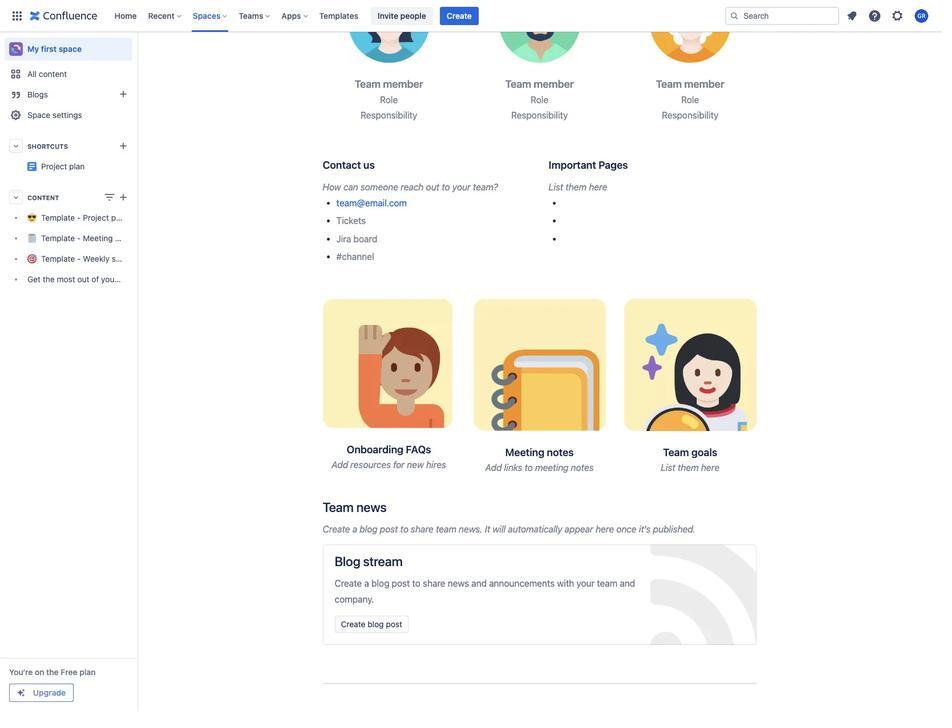Task type: vqa. For each thing, say whether or not it's contained in the screenshot.
Jira board
yes



Task type: describe. For each thing, give the bounding box(es) containing it.
project plan link down shortcuts dropdown button
[[41, 161, 85, 171]]

tree inside 'space' element
[[5, 208, 162, 290]]

how can someone reach out to your team?
[[323, 182, 498, 193]]

2 role responsibility from the left
[[511, 95, 568, 121]]

it's
[[639, 525, 651, 535]]

status
[[112, 254, 134, 264]]

1 vertical spatial list
[[661, 463, 675, 473]]

copy image for onboarding faqs
[[430, 443, 444, 456]]

space settings link
[[5, 105, 132, 126]]

most
[[57, 275, 75, 284]]

notification icon image
[[845, 9, 859, 23]]

banner containing home
[[0, 0, 942, 32]]

copy image for team news
[[385, 500, 399, 514]]

3 responsibility from the left
[[662, 110, 718, 121]]

to inside create a blog post to share news and announcements with your team and company.
[[412, 579, 420, 589]]

team goals
[[663, 446, 717, 459]]

for
[[393, 460, 405, 470]]

post inside create blog post button
[[386, 620, 402, 629]]

2 vertical spatial notes
[[571, 463, 594, 473]]

important
[[549, 159, 596, 171]]

contact us
[[323, 159, 375, 171]]

1 vertical spatial list them here
[[661, 463, 719, 473]]

meeting inside tree
[[83, 234, 113, 243]]

3 role from the left
[[681, 95, 699, 105]]

important pages
[[549, 159, 628, 171]]

get
[[27, 275, 41, 284]]

my
[[27, 44, 39, 54]]

template - weekly status report link
[[5, 249, 159, 269]]

resources
[[350, 460, 391, 470]]

change view image
[[103, 191, 116, 204]]

spaces button
[[189, 7, 232, 25]]

template - meeting notes link
[[5, 228, 136, 249]]

project for the project plan link above "change view" icon
[[132, 157, 158, 167]]

1 member from the left
[[383, 78, 423, 90]]

template - meeting notes
[[41, 234, 136, 243]]

meeting notes
[[505, 446, 574, 458]]

create for create a blog post to share news and announcements with your team and company.
[[335, 579, 362, 589]]

teams button
[[235, 7, 275, 25]]

space
[[27, 110, 50, 120]]

0 horizontal spatial project plan
[[41, 161, 85, 171]]

all content link
[[5, 64, 132, 84]]

3 role responsibility from the left
[[662, 95, 718, 121]]

settings
[[53, 110, 82, 120]]

add for meeting notes
[[485, 463, 502, 473]]

2 vertical spatial here
[[596, 525, 614, 535]]

create blog post
[[341, 620, 402, 629]]

news.
[[459, 525, 482, 535]]

shortcuts button
[[5, 136, 132, 156]]

on
[[35, 668, 44, 677]]

once
[[616, 525, 637, 535]]

project plan link up "change view" icon
[[5, 156, 176, 177]]

plan inside tree
[[111, 213, 127, 223]]

global element
[[7, 0, 723, 32]]

create link
[[440, 7, 479, 25]]

home
[[114, 11, 137, 20]]

of
[[92, 275, 99, 284]]

add resources for new hires
[[332, 460, 446, 470]]

0 horizontal spatial space
[[59, 44, 82, 54]]

tickets
[[336, 216, 366, 226]]

space element
[[0, 32, 176, 712]]

weekly
[[83, 254, 110, 264]]

0 horizontal spatial list them here
[[549, 182, 607, 193]]

announcements
[[489, 579, 555, 589]]

premium image
[[17, 689, 26, 698]]

faqs
[[406, 443, 431, 456]]

with
[[557, 579, 574, 589]]

spaces
[[193, 11, 220, 20]]

- for weekly
[[77, 254, 81, 264]]

search image
[[730, 11, 739, 20]]

invite people button
[[371, 7, 433, 25]]

0 vertical spatial out
[[426, 182, 439, 193]]

create a blog image
[[116, 87, 130, 101]]

upgrade
[[33, 688, 66, 698]]

post for news
[[392, 579, 410, 589]]

a for create a blog post to share team news. it will automatically appear here once it's published.
[[352, 525, 357, 535]]

how
[[323, 182, 341, 193]]

company.
[[335, 594, 374, 605]]

#channel
[[336, 252, 374, 262]]

content button
[[5, 187, 132, 208]]

you're on the free plan
[[9, 668, 96, 677]]

team for space
[[120, 275, 138, 284]]

share for news
[[423, 579, 445, 589]]

1 vertical spatial them
[[678, 463, 699, 473]]

it
[[485, 525, 490, 535]]

1 horizontal spatial project plan
[[132, 157, 176, 167]]

0 horizontal spatial news
[[356, 500, 387, 515]]

onboarding
[[347, 443, 403, 456]]

1 team member from the left
[[355, 78, 423, 90]]

report
[[137, 254, 159, 264]]

your inside create a blog post to share news and announcements with your team and company.
[[576, 579, 595, 589]]

share for team
[[411, 525, 433, 535]]

onboarding faqs
[[347, 443, 431, 456]]

2 responsibility from the left
[[511, 110, 568, 121]]

contact
[[323, 159, 361, 171]]

- for meeting
[[77, 234, 81, 243]]

will
[[492, 525, 506, 535]]

1 vertical spatial notes
[[547, 446, 574, 458]]

3 team member from the left
[[656, 78, 724, 90]]

- for project
[[77, 213, 81, 223]]

get the most out of your team space
[[27, 275, 162, 284]]

invite
[[378, 11, 398, 20]]

pages
[[599, 159, 628, 171]]

templates link
[[316, 7, 362, 25]]

reach
[[401, 182, 424, 193]]

us
[[363, 159, 375, 171]]

0 vertical spatial your
[[452, 182, 471, 193]]

a for create a blog post to share news and announcements with your team and company.
[[364, 579, 369, 589]]

appswitcher icon image
[[10, 9, 24, 23]]

content
[[39, 69, 67, 79]]

home link
[[111, 7, 140, 25]]

can
[[343, 182, 358, 193]]

my first space
[[27, 44, 82, 54]]

links
[[504, 463, 522, 473]]

apps
[[282, 11, 301, 20]]

new
[[407, 460, 424, 470]]

create a blog post to share news and announcements with your team and company.
[[335, 579, 635, 605]]

post for team
[[380, 525, 398, 535]]

0 horizontal spatial list
[[549, 182, 563, 193]]

team inside create a blog post to share news and announcements with your team and company.
[[597, 579, 617, 589]]

someone
[[361, 182, 398, 193]]

news inside create a blog post to share news and announcements with your team and company.
[[448, 579, 469, 589]]

create a blog post to share team news. it will automatically appear here once it's published.
[[323, 525, 695, 535]]

team news
[[323, 500, 387, 515]]

template - weekly status report
[[41, 254, 159, 264]]

board
[[353, 234, 377, 244]]

2 and from the left
[[620, 579, 635, 589]]

template for template - weekly status report
[[41, 254, 75, 264]]



Task type: locate. For each thing, give the bounding box(es) containing it.
2 template from the top
[[41, 234, 75, 243]]

1 vertical spatial share
[[423, 579, 445, 589]]

blog inside create a blog post to share news and announcements with your team and company.
[[371, 579, 389, 589]]

- left weekly
[[77, 254, 81, 264]]

meeting
[[83, 234, 113, 243], [505, 446, 544, 458]]

1 and from the left
[[471, 579, 487, 589]]

0 vertical spatial list them here
[[549, 182, 607, 193]]

2 role from the left
[[531, 95, 548, 105]]

your right the with
[[576, 579, 595, 589]]

team for news.
[[436, 525, 456, 535]]

project for the project plan link below shortcuts dropdown button
[[41, 161, 67, 171]]

0 horizontal spatial them
[[566, 182, 587, 193]]

0 vertical spatial -
[[77, 213, 81, 223]]

here down important pages
[[589, 182, 607, 193]]

0 horizontal spatial a
[[352, 525, 357, 535]]

your right of in the top left of the page
[[101, 275, 117, 284]]

template - project plan
[[41, 213, 127, 223]]

add left links
[[485, 463, 502, 473]]

blog
[[360, 525, 377, 535], [371, 579, 389, 589], [368, 620, 384, 629]]

3 template from the top
[[41, 254, 75, 264]]

create a page image
[[116, 191, 130, 204]]

project plan
[[132, 157, 176, 167], [41, 161, 85, 171]]

the right get
[[43, 275, 55, 284]]

1 horizontal spatial list
[[661, 463, 675, 473]]

list them here down 'team goals'
[[661, 463, 719, 473]]

2 horizontal spatial your
[[576, 579, 595, 589]]

template down template - project plan link
[[41, 234, 75, 243]]

add
[[332, 460, 348, 470], [485, 463, 502, 473]]

1 vertical spatial here
[[701, 463, 719, 473]]

out
[[426, 182, 439, 193], [77, 275, 89, 284]]

1 horizontal spatial responsibility
[[511, 110, 568, 121]]

space down report
[[140, 275, 162, 284]]

all
[[27, 69, 37, 79]]

2 horizontal spatial member
[[684, 78, 724, 90]]

2 horizontal spatial responsibility
[[662, 110, 718, 121]]

1 horizontal spatial role responsibility
[[511, 95, 568, 121]]

create blog post button
[[335, 616, 409, 633]]

share
[[411, 525, 433, 535], [423, 579, 445, 589]]

member
[[383, 78, 423, 90], [534, 78, 574, 90], [684, 78, 724, 90]]

2 horizontal spatial team
[[597, 579, 617, 589]]

a
[[352, 525, 357, 535], [364, 579, 369, 589]]

1 vertical spatial the
[[46, 668, 59, 677]]

1 horizontal spatial a
[[364, 579, 369, 589]]

0 horizontal spatial team
[[120, 275, 138, 284]]

goals
[[691, 446, 717, 459]]

0 horizontal spatial role
[[380, 95, 398, 105]]

get the most out of your team space link
[[5, 269, 162, 290]]

0 vertical spatial space
[[59, 44, 82, 54]]

create down team news
[[323, 525, 350, 535]]

a down team news
[[352, 525, 357, 535]]

0 horizontal spatial meeting
[[83, 234, 113, 243]]

2 - from the top
[[77, 234, 81, 243]]

copy image
[[573, 77, 586, 91], [430, 443, 444, 456], [573, 445, 586, 459], [385, 500, 399, 514]]

content
[[27, 194, 59, 201]]

and left announcements
[[471, 579, 487, 589]]

automatically
[[508, 525, 562, 535]]

create for create
[[447, 11, 472, 20]]

1 horizontal spatial team member
[[505, 78, 574, 90]]

blog
[[335, 554, 360, 569]]

a up 'company.'
[[364, 579, 369, 589]]

3 member from the left
[[684, 78, 724, 90]]

0 vertical spatial team
[[120, 275, 138, 284]]

2 vertical spatial template
[[41, 254, 75, 264]]

out left of in the top left of the page
[[77, 275, 89, 284]]

list down important
[[549, 182, 563, 193]]

notes up "status"
[[115, 234, 136, 243]]

team right the with
[[597, 579, 617, 589]]

tree containing template - project plan
[[5, 208, 162, 290]]

1 vertical spatial template
[[41, 234, 75, 243]]

and down once
[[620, 579, 635, 589]]

1 vertical spatial a
[[364, 579, 369, 589]]

recent
[[148, 11, 174, 20]]

2 horizontal spatial team member
[[656, 78, 724, 90]]

jira
[[336, 234, 351, 244]]

2 horizontal spatial project
[[132, 157, 158, 167]]

space right first
[[59, 44, 82, 54]]

0 horizontal spatial member
[[383, 78, 423, 90]]

1 horizontal spatial list them here
[[661, 463, 719, 473]]

blog for create a blog post to share news and announcements with your team and company.
[[371, 579, 389, 589]]

2 vertical spatial your
[[576, 579, 595, 589]]

copy image for important pages
[[627, 158, 641, 172]]

create up 'company.'
[[335, 579, 362, 589]]

collapse sidebar image
[[124, 38, 149, 60]]

copy image for contact us
[[374, 158, 387, 172]]

1 vertical spatial blog
[[371, 579, 389, 589]]

blogs
[[27, 90, 48, 99]]

project inside tree
[[83, 213, 109, 223]]

create for create a blog post to share team news. it will automatically appear here once it's published.
[[323, 525, 350, 535]]

copy image
[[422, 77, 436, 91], [723, 77, 737, 91], [374, 158, 387, 172], [627, 158, 641, 172], [716, 446, 730, 459]]

your profile and preferences image
[[915, 9, 928, 23]]

1 vertical spatial your
[[101, 275, 117, 284]]

first
[[41, 44, 57, 54]]

3 - from the top
[[77, 254, 81, 264]]

appear
[[565, 525, 593, 535]]

your
[[452, 182, 471, 193], [101, 275, 117, 284], [576, 579, 595, 589]]

0 horizontal spatial team member
[[355, 78, 423, 90]]

create inside create blog post button
[[341, 620, 365, 629]]

settings icon image
[[891, 9, 904, 23]]

news
[[356, 500, 387, 515], [448, 579, 469, 589]]

shortcuts
[[27, 142, 68, 150]]

notes right meeting
[[571, 463, 594, 473]]

create inside create a blog post to share news and announcements with your team and company.
[[335, 579, 362, 589]]

published.
[[653, 525, 695, 535]]

a inside create a blog post to share news and announcements with your team and company.
[[364, 579, 369, 589]]

template - project plan image
[[27, 162, 37, 171]]

your left the team? at right top
[[452, 182, 471, 193]]

invite people
[[378, 11, 426, 20]]

banner
[[0, 0, 942, 32]]

0 horizontal spatial your
[[101, 275, 117, 284]]

add shortcut image
[[116, 139, 130, 153]]

0 vertical spatial here
[[589, 182, 607, 193]]

1 responsibility from the left
[[360, 110, 417, 121]]

blog down team news
[[360, 525, 377, 535]]

team down "status"
[[120, 275, 138, 284]]

post
[[380, 525, 398, 535], [392, 579, 410, 589], [386, 620, 402, 629]]

0 horizontal spatial project
[[41, 161, 67, 171]]

1 horizontal spatial space
[[140, 275, 162, 284]]

2 vertical spatial team
[[597, 579, 617, 589]]

help icon image
[[868, 9, 882, 23]]

the right on at the left bottom of the page
[[46, 668, 59, 677]]

0 vertical spatial meeting
[[83, 234, 113, 243]]

them down 'team goals'
[[678, 463, 699, 473]]

list down 'team goals'
[[661, 463, 675, 473]]

team inside tree
[[120, 275, 138, 284]]

0 vertical spatial template
[[41, 213, 75, 223]]

news down news.
[[448, 579, 469, 589]]

here
[[589, 182, 607, 193], [701, 463, 719, 473], [596, 525, 614, 535]]

team
[[355, 78, 381, 90], [505, 78, 531, 90], [656, 78, 682, 90], [663, 446, 689, 459], [323, 500, 354, 515]]

team left news.
[[436, 525, 456, 535]]

create inside create link
[[447, 11, 472, 20]]

blog for create a blog post to share team news. it will automatically appear here once it's published.
[[360, 525, 377, 535]]

free
[[61, 668, 77, 677]]

confluence image
[[30, 9, 97, 23], [30, 9, 97, 23]]

and
[[471, 579, 487, 589], [620, 579, 635, 589]]

0 vertical spatial share
[[411, 525, 433, 535]]

2 vertical spatial post
[[386, 620, 402, 629]]

2 team member from the left
[[505, 78, 574, 90]]

Search field
[[725, 7, 839, 25]]

templates
[[319, 11, 358, 20]]

jira board
[[336, 234, 377, 244]]

role
[[380, 95, 398, 105], [531, 95, 548, 105], [681, 95, 699, 105]]

my first space link
[[5, 38, 132, 60]]

copy image for meeting notes
[[573, 445, 586, 459]]

template for template - meeting notes
[[41, 234, 75, 243]]

1 horizontal spatial member
[[534, 78, 574, 90]]

1 horizontal spatial role
[[531, 95, 548, 105]]

add for onboarding faqs
[[332, 460, 348, 470]]

team member
[[355, 78, 423, 90], [505, 78, 574, 90], [656, 78, 724, 90]]

0 vertical spatial them
[[566, 182, 587, 193]]

1 role responsibility from the left
[[360, 95, 417, 121]]

recent button
[[145, 7, 186, 25]]

out right reach
[[426, 182, 439, 193]]

2 horizontal spatial role responsibility
[[662, 95, 718, 121]]

0 vertical spatial a
[[352, 525, 357, 535]]

upgrade button
[[10, 685, 73, 702]]

0 horizontal spatial out
[[77, 275, 89, 284]]

1 vertical spatial out
[[77, 275, 89, 284]]

teams
[[239, 11, 263, 20]]

blog inside button
[[368, 620, 384, 629]]

0 horizontal spatial and
[[471, 579, 487, 589]]

meeting up links
[[505, 446, 544, 458]]

here down goals
[[701, 463, 719, 473]]

share inside create a blog post to share news and announcements with your team and company.
[[423, 579, 445, 589]]

apps button
[[278, 7, 312, 25]]

2 vertical spatial -
[[77, 254, 81, 264]]

template for template - project plan
[[41, 213, 75, 223]]

list them here down important
[[549, 182, 607, 193]]

team@email.com
[[336, 198, 407, 208]]

stream
[[363, 554, 403, 569]]

1 vertical spatial news
[[448, 579, 469, 589]]

all content
[[27, 69, 67, 79]]

add links to meeting notes
[[485, 463, 594, 473]]

1 vertical spatial meeting
[[505, 446, 544, 458]]

add left resources
[[332, 460, 348, 470]]

create for create blog post
[[341, 620, 365, 629]]

them down important
[[566, 182, 587, 193]]

- up template - meeting notes link
[[77, 213, 81, 223]]

1 horizontal spatial out
[[426, 182, 439, 193]]

0 vertical spatial the
[[43, 275, 55, 284]]

1 vertical spatial post
[[392, 579, 410, 589]]

space inside tree
[[140, 275, 162, 284]]

1 horizontal spatial news
[[448, 579, 469, 589]]

0 horizontal spatial role responsibility
[[360, 95, 417, 121]]

1 horizontal spatial meeting
[[505, 446, 544, 458]]

team
[[120, 275, 138, 284], [436, 525, 456, 535], [597, 579, 617, 589]]

template - project plan link
[[5, 208, 132, 228]]

create down 'company.'
[[341, 620, 365, 629]]

blogs link
[[5, 84, 132, 105]]

meeting
[[535, 463, 569, 473]]

2 vertical spatial blog
[[368, 620, 384, 629]]

tree
[[5, 208, 162, 290]]

hires
[[426, 460, 446, 470]]

notes inside tree
[[115, 234, 136, 243]]

1 horizontal spatial add
[[485, 463, 502, 473]]

1 vertical spatial space
[[140, 275, 162, 284]]

1 horizontal spatial your
[[452, 182, 471, 193]]

list
[[549, 182, 563, 193], [661, 463, 675, 473]]

template
[[41, 213, 75, 223], [41, 234, 75, 243], [41, 254, 75, 264]]

1 role from the left
[[380, 95, 398, 105]]

copy image for team goals
[[716, 446, 730, 459]]

1 horizontal spatial project
[[83, 213, 109, 223]]

create
[[447, 11, 472, 20], [323, 525, 350, 535], [335, 579, 362, 589], [341, 620, 365, 629]]

here left once
[[596, 525, 614, 535]]

0 vertical spatial blog
[[360, 525, 377, 535]]

out inside tree
[[77, 275, 89, 284]]

meeting up weekly
[[83, 234, 113, 243]]

2 member from the left
[[534, 78, 574, 90]]

1 template from the top
[[41, 213, 75, 223]]

blog down stream
[[371, 579, 389, 589]]

1 vertical spatial team
[[436, 525, 456, 535]]

you're
[[9, 668, 33, 677]]

0 vertical spatial notes
[[115, 234, 136, 243]]

role responsibility
[[360, 95, 417, 121], [511, 95, 568, 121], [662, 95, 718, 121]]

blog down 'company.'
[[368, 620, 384, 629]]

post inside create a blog post to share news and announcements with your team and company.
[[392, 579, 410, 589]]

1 horizontal spatial and
[[620, 579, 635, 589]]

1 horizontal spatial them
[[678, 463, 699, 473]]

- up template - weekly status report link
[[77, 234, 81, 243]]

blog stream
[[335, 554, 403, 569]]

your inside tree
[[101, 275, 117, 284]]

1 vertical spatial -
[[77, 234, 81, 243]]

create right people
[[447, 11, 472, 20]]

notes up meeting
[[547, 446, 574, 458]]

0 vertical spatial list
[[549, 182, 563, 193]]

0 vertical spatial post
[[380, 525, 398, 535]]

template down content dropdown button
[[41, 213, 75, 223]]

team@email.com link
[[336, 198, 407, 208]]

0 horizontal spatial add
[[332, 460, 348, 470]]

the inside "get the most out of your team space" link
[[43, 275, 55, 284]]

1 - from the top
[[77, 213, 81, 223]]

news down resources
[[356, 500, 387, 515]]

people
[[400, 11, 426, 20]]

template up most at the left of the page
[[41, 254, 75, 264]]

0 vertical spatial news
[[356, 500, 387, 515]]

1 horizontal spatial team
[[436, 525, 456, 535]]

space settings
[[27, 110, 82, 120]]

0 horizontal spatial responsibility
[[360, 110, 417, 121]]

2 horizontal spatial role
[[681, 95, 699, 105]]

team?
[[473, 182, 498, 193]]



